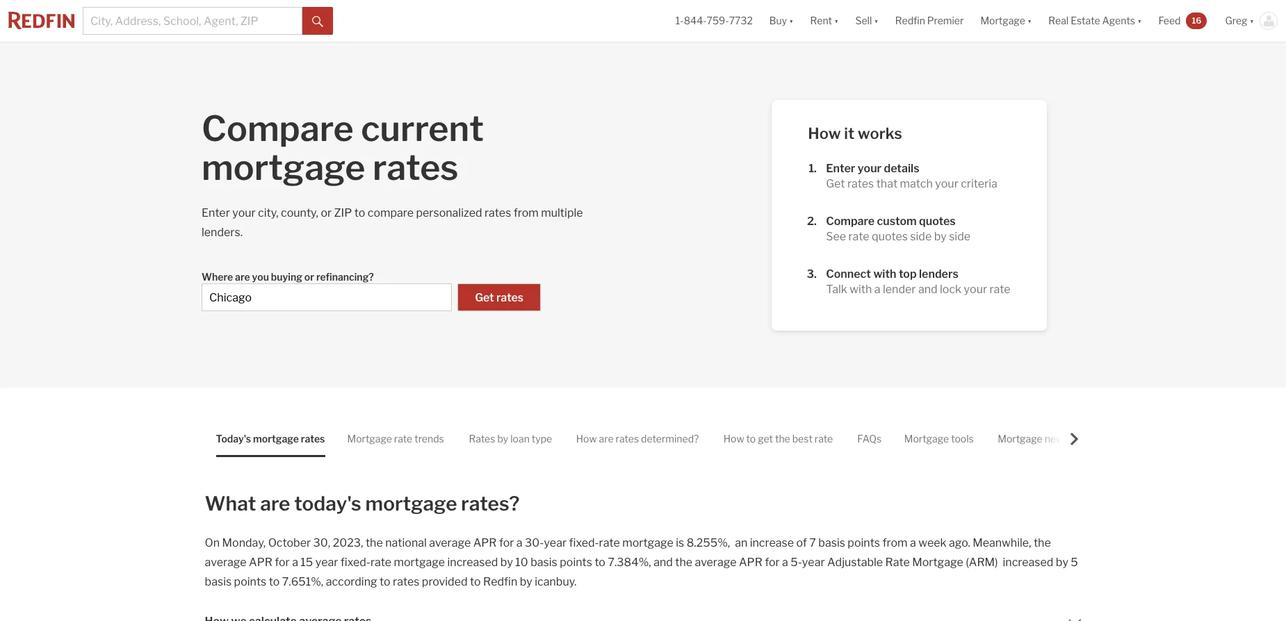 Task type: vqa. For each thing, say whether or not it's contained in the screenshot.
Not
no



Task type: describe. For each thing, give the bounding box(es) containing it.
custom
[[877, 215, 917, 228]]

rates inside get rates button
[[497, 292, 524, 305]]

how it works
[[808, 124, 903, 142]]

estate
[[1071, 15, 1101, 27]]

on monday, october 30, 2023, the national average apr for a 30-year fixed-rate mortgage is 8.255%,  an increase of 7 basis points from a week ago. meanwhile, the average apr for a 15 year fixed-rate mortgage increased by 10 basis points to 7.384%, and the average apr for a 5-year adjustable rate mortgage (arm)  increased by 5 basis points to 7.651%, according to rates provided to redfin by icanbuy.
[[205, 537, 1081, 589]]

by left loan
[[498, 433, 509, 445]]

1 horizontal spatial quotes
[[920, 215, 956, 228]]

how are rates determined?
[[576, 433, 699, 445]]

works
[[858, 124, 903, 142]]

rates by loan type
[[469, 433, 552, 445]]

premier
[[928, 15, 964, 27]]

a left the 30-
[[517, 537, 523, 550]]

rate left trends
[[394, 433, 413, 445]]

faqs
[[858, 433, 882, 445]]

1 horizontal spatial with
[[874, 268, 897, 281]]

7.651%,
[[282, 576, 324, 589]]

(arm)
[[966, 556, 999, 570]]

next image
[[1069, 433, 1082, 446]]

meanwhile,
[[973, 537, 1032, 550]]

icanbuy.
[[535, 576, 577, 589]]

30-
[[525, 537, 544, 550]]

2 horizontal spatial year
[[803, 556, 825, 570]]

buy ▾ button
[[761, 0, 802, 42]]

8.255%,
[[687, 537, 730, 550]]

rate right best
[[815, 433, 833, 445]]

how for how to get the best rate
[[724, 433, 745, 445]]

▾ for rent ▾
[[835, 15, 839, 27]]

provided
[[422, 576, 468, 589]]

1 horizontal spatial apr
[[473, 537, 497, 550]]

mortgage news
[[998, 433, 1069, 445]]

buy ▾ button
[[770, 0, 794, 42]]

0 horizontal spatial basis
[[205, 576, 232, 589]]

▾ for buy ▾
[[789, 15, 794, 27]]

are for where
[[235, 271, 250, 283]]

buy
[[770, 15, 787, 27]]

mortgage for mortgage tools
[[905, 433, 950, 445]]

how to get the best rate link
[[724, 422, 833, 457]]

it
[[845, 124, 855, 142]]

or for zip
[[321, 207, 332, 220]]

to left get
[[747, 433, 756, 445]]

how to get the best rate
[[724, 433, 833, 445]]

the right get
[[776, 433, 791, 445]]

mortgage rate trends
[[347, 433, 444, 445]]

16
[[1192, 15, 1202, 26]]

what are today's mortgage rates?
[[205, 492, 520, 516]]

enter for enter your details get rates that match your criteria
[[826, 162, 856, 175]]

by left 5
[[1056, 556, 1069, 570]]

real estate agents ▾
[[1049, 15, 1142, 27]]

▾ for mortgage ▾
[[1028, 15, 1032, 27]]

redfin premier
[[896, 15, 964, 27]]

mortgage inside compare current mortgage rates
[[202, 147, 365, 188]]

and inside on monday, october 30, 2023, the national average apr for a 30-year fixed-rate mortgage is 8.255%,  an increase of 7 basis points from a week ago. meanwhile, the average apr for a 15 year fixed-rate mortgage increased by 10 basis points to 7.384%, and the average apr for a 5-year adjustable rate mortgage (arm)  increased by 5 basis points to 7.651%, according to rates provided to redfin by icanbuy.
[[654, 556, 673, 570]]

City, county, ZIP search field
[[202, 284, 452, 312]]

greg ▾
[[1226, 15, 1255, 27]]

real estate agents ▾ link
[[1049, 0, 1142, 42]]

zip
[[334, 207, 352, 220]]

lock
[[940, 283, 962, 296]]

2 side from the left
[[950, 230, 971, 243]]

redfin premier button
[[887, 0, 973, 42]]

0 horizontal spatial fixed-
[[341, 556, 371, 570]]

trends
[[415, 433, 444, 445]]

0 vertical spatial basis
[[819, 537, 846, 550]]

today's
[[294, 492, 362, 516]]

by left 10
[[501, 556, 513, 570]]

multiple
[[541, 207, 583, 220]]

where are you buying or refinancing?
[[202, 271, 374, 283]]

your inside "connect with top lenders talk with a lender and lock your rate"
[[964, 283, 988, 296]]

today's mortgage rates
[[216, 433, 325, 445]]

1 increased from the left
[[448, 556, 498, 570]]

to right provided
[[470, 576, 481, 589]]

enter your details get rates that match your criteria
[[826, 162, 998, 190]]

by inside compare custom quotes see rate quotes side by side
[[935, 230, 947, 243]]

rate down national
[[371, 556, 392, 570]]

how are rates determined? link
[[576, 422, 699, 457]]

rate inside compare custom quotes see rate quotes side by side
[[849, 230, 870, 243]]

refinancing?
[[316, 271, 374, 283]]

details
[[884, 162, 920, 175]]

determined?
[[641, 433, 699, 445]]

week
[[919, 537, 947, 550]]

enter for enter your city, county, or zip to compare personalized rates from multiple lenders.
[[202, 207, 230, 220]]

or for refinancing?
[[305, 271, 314, 283]]

on
[[205, 537, 220, 550]]

1 vertical spatial points
[[560, 556, 593, 570]]

7
[[810, 537, 816, 550]]

▾ inside 'real estate agents ▾' link
[[1138, 15, 1142, 27]]

compare for compare current mortgage rates
[[202, 108, 354, 150]]

loan
[[511, 433, 530, 445]]

is
[[676, 537, 685, 550]]

▾ for greg ▾
[[1250, 15, 1255, 27]]

get rates button
[[458, 284, 541, 312]]

submit search image
[[312, 16, 323, 27]]

faqs link
[[858, 422, 882, 457]]

that
[[877, 177, 898, 190]]

5
[[1071, 556, 1079, 570]]

mortgage ▾ button
[[981, 0, 1032, 42]]

type
[[532, 433, 552, 445]]

15
[[301, 556, 313, 570]]

real estate agents ▾ button
[[1041, 0, 1151, 42]]

mortgage inside today's mortgage rates link
[[253, 433, 299, 445]]

City, Address, School, Agent, ZIP search field
[[83, 7, 303, 35]]

match
[[900, 177, 933, 190]]

agents
[[1103, 15, 1136, 27]]

1 horizontal spatial fixed-
[[569, 537, 599, 550]]

rate up 7.384%,
[[599, 537, 620, 550]]

tools
[[952, 433, 974, 445]]

mortgage down national
[[394, 556, 445, 570]]

the down is
[[676, 556, 693, 570]]

0 horizontal spatial year
[[316, 556, 338, 570]]

by down 10
[[520, 576, 533, 589]]

news
[[1045, 433, 1069, 445]]

5-
[[791, 556, 803, 570]]

rent ▾ button
[[802, 0, 848, 42]]

redfin inside button
[[896, 15, 926, 27]]

adjustable
[[828, 556, 883, 570]]

a inside "connect with top lenders talk with a lender and lock your rate"
[[875, 283, 881, 296]]

rate
[[886, 556, 910, 570]]

10
[[516, 556, 528, 570]]

to inside enter your city, county, or zip to compare personalized rates from multiple lenders.
[[355, 207, 365, 220]]

mortgage for mortgage news
[[998, 433, 1043, 445]]



Task type: locate. For each thing, give the bounding box(es) containing it.
0 horizontal spatial from
[[514, 207, 539, 220]]

side up lenders
[[950, 230, 971, 243]]

1 horizontal spatial compare
[[826, 215, 875, 228]]

mortgage for mortgage ▾
[[981, 15, 1026, 27]]

0 vertical spatial redfin
[[896, 15, 926, 27]]

mortgage right today's
[[253, 433, 299, 445]]

▾ inside sell ▾ dropdown button
[[874, 15, 879, 27]]

compare current mortgage rates
[[202, 108, 484, 188]]

0 horizontal spatial points
[[234, 576, 267, 589]]

average
[[429, 537, 471, 550], [205, 556, 247, 570], [695, 556, 737, 570]]

your right match
[[936, 177, 959, 190]]

lenders.
[[202, 226, 243, 239]]

compare inside compare current mortgage rates
[[202, 108, 354, 150]]

increased up provided
[[448, 556, 498, 570]]

mortgage rate trends link
[[347, 422, 444, 457]]

▾ inside buy ▾ dropdown button
[[789, 15, 794, 27]]

are up october
[[260, 492, 290, 516]]

your inside enter your city, county, or zip to compare personalized rates from multiple lenders.
[[232, 207, 256, 220]]

enter
[[826, 162, 856, 175], [202, 207, 230, 220]]

enter inside enter your details get rates that match your criteria
[[826, 162, 856, 175]]

2 horizontal spatial basis
[[819, 537, 846, 550]]

or right buying
[[305, 271, 314, 283]]

0 horizontal spatial get
[[475, 292, 494, 305]]

mortgage left the news
[[998, 433, 1043, 445]]

get
[[826, 177, 845, 190], [475, 292, 494, 305]]

2 vertical spatial are
[[260, 492, 290, 516]]

2 vertical spatial points
[[234, 576, 267, 589]]

mortgage ▾ button
[[973, 0, 1041, 42]]

0 horizontal spatial with
[[850, 283, 872, 296]]

7.384%,
[[608, 556, 652, 570]]

basis right 7
[[819, 537, 846, 550]]

1-
[[676, 15, 684, 27]]

0 vertical spatial quotes
[[920, 215, 956, 228]]

are left "determined?"
[[599, 433, 614, 445]]

compare
[[368, 207, 414, 220]]

1 horizontal spatial basis
[[531, 556, 558, 570]]

rates
[[373, 147, 459, 188], [848, 177, 874, 190], [485, 207, 511, 220], [497, 292, 524, 305], [301, 433, 325, 445], [616, 433, 639, 445], [393, 576, 420, 589]]

from
[[514, 207, 539, 220], [883, 537, 908, 550]]

0 vertical spatial are
[[235, 271, 250, 283]]

greg
[[1226, 15, 1248, 27]]

with up the lender
[[874, 268, 897, 281]]

1 horizontal spatial redfin
[[896, 15, 926, 27]]

how left get
[[724, 433, 745, 445]]

sell ▾
[[856, 15, 879, 27]]

mortgage left 'real'
[[981, 15, 1026, 27]]

an
[[735, 537, 748, 550]]

0 horizontal spatial or
[[305, 271, 314, 283]]

0 horizontal spatial for
[[275, 556, 290, 570]]

1 horizontal spatial or
[[321, 207, 332, 220]]

and inside "connect with top lenders talk with a lender and lock your rate"
[[919, 283, 938, 296]]

compare inside compare custom quotes see rate quotes side by side
[[826, 215, 875, 228]]

1 vertical spatial are
[[599, 433, 614, 445]]

how left it
[[808, 124, 841, 142]]

and right 7.384%,
[[654, 556, 673, 570]]

year up icanbuy.
[[544, 537, 567, 550]]

redfin down 10
[[483, 576, 518, 589]]

from left multiple
[[514, 207, 539, 220]]

1 vertical spatial compare
[[826, 215, 875, 228]]

mortgage for mortgage rate trends
[[347, 433, 392, 445]]

buy ▾
[[770, 15, 794, 27]]

1 horizontal spatial for
[[499, 537, 514, 550]]

0 horizontal spatial and
[[654, 556, 673, 570]]

rates inside enter your details get rates that match your criteria
[[848, 177, 874, 190]]

year down 7
[[803, 556, 825, 570]]

redfin inside on monday, october 30, 2023, the national average apr for a 30-year fixed-rate mortgage is 8.255%,  an increase of 7 basis points from a week ago. meanwhile, the average apr for a 15 year fixed-rate mortgage increased by 10 basis points to 7.384%, and the average apr for a 5-year adjustable rate mortgage (arm)  increased by 5 basis points to 7.651%, according to rates provided to redfin by icanbuy.
[[483, 576, 518, 589]]

rates inside on monday, october 30, 2023, the national average apr for a 30-year fixed-rate mortgage is 8.255%,  an increase of 7 basis points from a week ago. meanwhile, the average apr for a 15 year fixed-rate mortgage increased by 10 basis points to 7.384%, and the average apr for a 5-year adjustable rate mortgage (arm)  increased by 5 basis points to 7.651%, according to rates provided to redfin by icanbuy.
[[393, 576, 420, 589]]

1 horizontal spatial increased
[[1003, 556, 1054, 570]]

0 horizontal spatial average
[[205, 556, 247, 570]]

average down 8.255%,
[[695, 556, 737, 570]]

today's mortgage rates link
[[216, 422, 325, 457]]

1 vertical spatial and
[[654, 556, 673, 570]]

criteria
[[961, 177, 998, 190]]

mortgage left tools
[[905, 433, 950, 445]]

connect
[[826, 268, 872, 281]]

mortgage left trends
[[347, 433, 392, 445]]

0 horizontal spatial quotes
[[872, 230, 908, 243]]

1 horizontal spatial side
[[950, 230, 971, 243]]

or left zip
[[321, 207, 332, 220]]

are for how
[[599, 433, 614, 445]]

mortgage
[[202, 147, 365, 188], [253, 433, 299, 445], [366, 492, 457, 516], [623, 537, 674, 550], [394, 556, 445, 570]]

redfin
[[896, 15, 926, 27], [483, 576, 518, 589]]

▾ inside rent ▾ dropdown button
[[835, 15, 839, 27]]

rates inside today's mortgage rates link
[[301, 433, 325, 445]]

fixed-
[[569, 537, 599, 550], [341, 556, 371, 570]]

of
[[797, 537, 807, 550]]

2 horizontal spatial are
[[599, 433, 614, 445]]

844-
[[684, 15, 707, 27]]

fixed- up according
[[341, 556, 371, 570]]

enter your city, county, or zip to compare personalized rates from multiple lenders.
[[202, 207, 586, 239]]

▾ right rent
[[835, 15, 839, 27]]

apr
[[473, 537, 497, 550], [249, 556, 273, 570], [739, 556, 763, 570]]

0 vertical spatial from
[[514, 207, 539, 220]]

for down october
[[275, 556, 290, 570]]

get
[[758, 433, 773, 445]]

basis down on
[[205, 576, 232, 589]]

a left 15
[[292, 556, 298, 570]]

2 horizontal spatial points
[[848, 537, 881, 550]]

lender
[[883, 283, 916, 296]]

for
[[499, 537, 514, 550], [275, 556, 290, 570], [765, 556, 780, 570]]

0 vertical spatial and
[[919, 283, 938, 296]]

to right according
[[380, 576, 391, 589]]

mortgage inside dropdown button
[[981, 15, 1026, 27]]

enter down it
[[826, 162, 856, 175]]

points up adjustable
[[848, 537, 881, 550]]

mortgage up city,
[[202, 147, 365, 188]]

get rates
[[475, 292, 524, 305]]

rent
[[811, 15, 833, 27]]

2 horizontal spatial apr
[[739, 556, 763, 570]]

▾ for sell ▾
[[874, 15, 879, 27]]

▾ right the greg
[[1250, 15, 1255, 27]]

lenders
[[919, 268, 959, 281]]

mortgage ▾
[[981, 15, 1032, 27]]

ago.
[[949, 537, 971, 550]]

2 horizontal spatial how
[[808, 124, 841, 142]]

to right zip
[[355, 207, 365, 220]]

feed
[[1159, 15, 1181, 27]]

a left week
[[910, 537, 917, 550]]

best
[[793, 433, 813, 445]]

personalized
[[416, 207, 482, 220]]

points down monday,
[[234, 576, 267, 589]]

0 vertical spatial get
[[826, 177, 845, 190]]

get inside enter your details get rates that match your criteria
[[826, 177, 845, 190]]

redfin left the premier
[[896, 15, 926, 27]]

increased down the 'meanwhile,'
[[1003, 556, 1054, 570]]

are inside how are rates determined? link
[[599, 433, 614, 445]]

talk
[[826, 283, 848, 296]]

a
[[875, 283, 881, 296], [517, 537, 523, 550], [910, 537, 917, 550], [292, 556, 298, 570], [783, 556, 789, 570]]

▾ right "agents"
[[1138, 15, 1142, 27]]

mortgage tools
[[905, 433, 974, 445]]

1 vertical spatial basis
[[531, 556, 558, 570]]

▾ inside mortgage ▾ dropdown button
[[1028, 15, 1032, 27]]

mortgage inside on monday, october 30, 2023, the national average apr for a 30-year fixed-rate mortgage is 8.255%,  an increase of 7 basis points from a week ago. meanwhile, the average apr for a 15 year fixed-rate mortgage increased by 10 basis points to 7.384%, and the average apr for a 5-year adjustable rate mortgage (arm)  increased by 5 basis points to 7.651%, according to rates provided to redfin by icanbuy.
[[913, 556, 964, 570]]

compare custom quotes see rate quotes side by side
[[826, 215, 971, 243]]

rate right see
[[849, 230, 870, 243]]

0 horizontal spatial enter
[[202, 207, 230, 220]]

4 ▾ from the left
[[1028, 15, 1032, 27]]

the
[[776, 433, 791, 445], [366, 537, 383, 550], [1034, 537, 1051, 550], [676, 556, 693, 570]]

1 vertical spatial fixed-
[[341, 556, 371, 570]]

apr down monday,
[[249, 556, 273, 570]]

2 ▾ from the left
[[835, 15, 839, 27]]

0 vertical spatial with
[[874, 268, 897, 281]]

rates inside enter your city, county, or zip to compare personalized rates from multiple lenders.
[[485, 207, 511, 220]]

rates inside how are rates determined? link
[[616, 433, 639, 445]]

according
[[326, 576, 377, 589]]

enter up 'lenders.'
[[202, 207, 230, 220]]

▾ right buy on the top of page
[[789, 15, 794, 27]]

points up icanbuy.
[[560, 556, 593, 570]]

increase
[[750, 537, 794, 550]]

how for how it works
[[808, 124, 841, 142]]

from inside on monday, october 30, 2023, the national average apr for a 30-year fixed-rate mortgage is 8.255%,  an increase of 7 basis points from a week ago. meanwhile, the average apr for a 15 year fixed-rate mortgage increased by 10 basis points to 7.384%, and the average apr for a 5-year adjustable rate mortgage (arm)  increased by 5 basis points to 7.651%, according to rates provided to redfin by icanbuy.
[[883, 537, 908, 550]]

0 vertical spatial enter
[[826, 162, 856, 175]]

by
[[935, 230, 947, 243], [498, 433, 509, 445], [501, 556, 513, 570], [1056, 556, 1069, 570], [520, 576, 533, 589]]

for down the increase
[[765, 556, 780, 570]]

to left 7.651%,
[[269, 576, 280, 589]]

1 vertical spatial enter
[[202, 207, 230, 220]]

mortgage down week
[[913, 556, 964, 570]]

1 vertical spatial get
[[475, 292, 494, 305]]

the right the 'meanwhile,'
[[1034, 537, 1051, 550]]

0 horizontal spatial increased
[[448, 556, 498, 570]]

how for how are rates determined?
[[576, 433, 597, 445]]

mortgage up 7.384%,
[[623, 537, 674, 550]]

1 horizontal spatial points
[[560, 556, 593, 570]]

for left the 30-
[[499, 537, 514, 550]]

get inside button
[[475, 292, 494, 305]]

compare for compare custom quotes see rate quotes side by side
[[826, 215, 875, 228]]

7732
[[729, 15, 753, 27]]

average up provided
[[429, 537, 471, 550]]

rates
[[469, 433, 496, 445]]

from up rate
[[883, 537, 908, 550]]

county,
[[281, 207, 319, 220]]

1 vertical spatial or
[[305, 271, 314, 283]]

rates inside compare current mortgage rates
[[373, 147, 459, 188]]

1 vertical spatial redfin
[[483, 576, 518, 589]]

rate right lock
[[990, 283, 1011, 296]]

quotes
[[920, 215, 956, 228], [872, 230, 908, 243]]

by up lenders
[[935, 230, 947, 243]]

or inside enter your city, county, or zip to compare personalized rates from multiple lenders.
[[321, 207, 332, 220]]

1 vertical spatial quotes
[[872, 230, 908, 243]]

2 horizontal spatial for
[[765, 556, 780, 570]]

top
[[899, 268, 917, 281]]

1-844-759-7732 link
[[676, 15, 753, 27]]

1 horizontal spatial enter
[[826, 162, 856, 175]]

rates by loan type link
[[469, 422, 552, 457]]

759-
[[707, 15, 729, 27]]

2 vertical spatial basis
[[205, 576, 232, 589]]

▾ right sell
[[874, 15, 879, 27]]

30,
[[313, 537, 331, 550]]

6 ▾ from the left
[[1250, 15, 1255, 27]]

rate inside "connect with top lenders talk with a lender and lock your rate"
[[990, 283, 1011, 296]]

2 increased from the left
[[1003, 556, 1054, 570]]

1 vertical spatial with
[[850, 283, 872, 296]]

sell ▾ button
[[856, 0, 879, 42]]

1 vertical spatial from
[[883, 537, 908, 550]]

current
[[361, 108, 484, 150]]

0 vertical spatial compare
[[202, 108, 354, 150]]

▾ left 'real'
[[1028, 15, 1032, 27]]

city,
[[258, 207, 279, 220]]

quotes right custom
[[920, 215, 956, 228]]

and down lenders
[[919, 283, 938, 296]]

with down 'connect'
[[850, 283, 872, 296]]

are left the you
[[235, 271, 250, 283]]

2023,
[[333, 537, 363, 550]]

you
[[252, 271, 269, 283]]

real
[[1049, 15, 1069, 27]]

1 horizontal spatial are
[[260, 492, 290, 516]]

1 horizontal spatial how
[[724, 433, 745, 445]]

a left the lender
[[875, 283, 881, 296]]

apr down rates?
[[473, 537, 497, 550]]

0 horizontal spatial redfin
[[483, 576, 518, 589]]

a left 5-
[[783, 556, 789, 570]]

0 horizontal spatial how
[[576, 433, 597, 445]]

national
[[385, 537, 427, 550]]

your up that
[[858, 162, 882, 175]]

1 horizontal spatial and
[[919, 283, 938, 296]]

your right lock
[[964, 283, 988, 296]]

1 horizontal spatial get
[[826, 177, 845, 190]]

sell
[[856, 15, 872, 27]]

2 horizontal spatial average
[[695, 556, 737, 570]]

apr down an
[[739, 556, 763, 570]]

rent ▾ button
[[811, 0, 839, 42]]

october
[[268, 537, 311, 550]]

are for what
[[260, 492, 290, 516]]

mortgage
[[981, 15, 1026, 27], [347, 433, 392, 445], [905, 433, 950, 445], [998, 433, 1043, 445], [913, 556, 964, 570]]

0 horizontal spatial are
[[235, 271, 250, 283]]

from inside enter your city, county, or zip to compare personalized rates from multiple lenders.
[[514, 207, 539, 220]]

0 horizontal spatial compare
[[202, 108, 354, 150]]

1 horizontal spatial year
[[544, 537, 567, 550]]

0 vertical spatial or
[[321, 207, 332, 220]]

points
[[848, 537, 881, 550], [560, 556, 593, 570], [234, 576, 267, 589]]

where
[[202, 271, 233, 283]]

3 ▾ from the left
[[874, 15, 879, 27]]

enter inside enter your city, county, or zip to compare personalized rates from multiple lenders.
[[202, 207, 230, 220]]

1-844-759-7732
[[676, 15, 753, 27]]

fixed- up icanbuy.
[[569, 537, 599, 550]]

1 horizontal spatial average
[[429, 537, 471, 550]]

0 horizontal spatial side
[[911, 230, 932, 243]]

your left city,
[[232, 207, 256, 220]]

how right type
[[576, 433, 597, 445]]

year right 15
[[316, 556, 338, 570]]

see
[[826, 230, 847, 243]]

1 side from the left
[[911, 230, 932, 243]]

basis down the 30-
[[531, 556, 558, 570]]

average down on
[[205, 556, 247, 570]]

0 vertical spatial points
[[848, 537, 881, 550]]

5 ▾ from the left
[[1138, 15, 1142, 27]]

to left 7.384%,
[[595, 556, 606, 570]]

1 horizontal spatial from
[[883, 537, 908, 550]]

0 vertical spatial fixed-
[[569, 537, 599, 550]]

side down custom
[[911, 230, 932, 243]]

mortgage up national
[[366, 492, 457, 516]]

1 ▾ from the left
[[789, 15, 794, 27]]

quotes down custom
[[872, 230, 908, 243]]

how
[[808, 124, 841, 142], [576, 433, 597, 445], [724, 433, 745, 445]]

the right the 2023,
[[366, 537, 383, 550]]

0 horizontal spatial apr
[[249, 556, 273, 570]]



